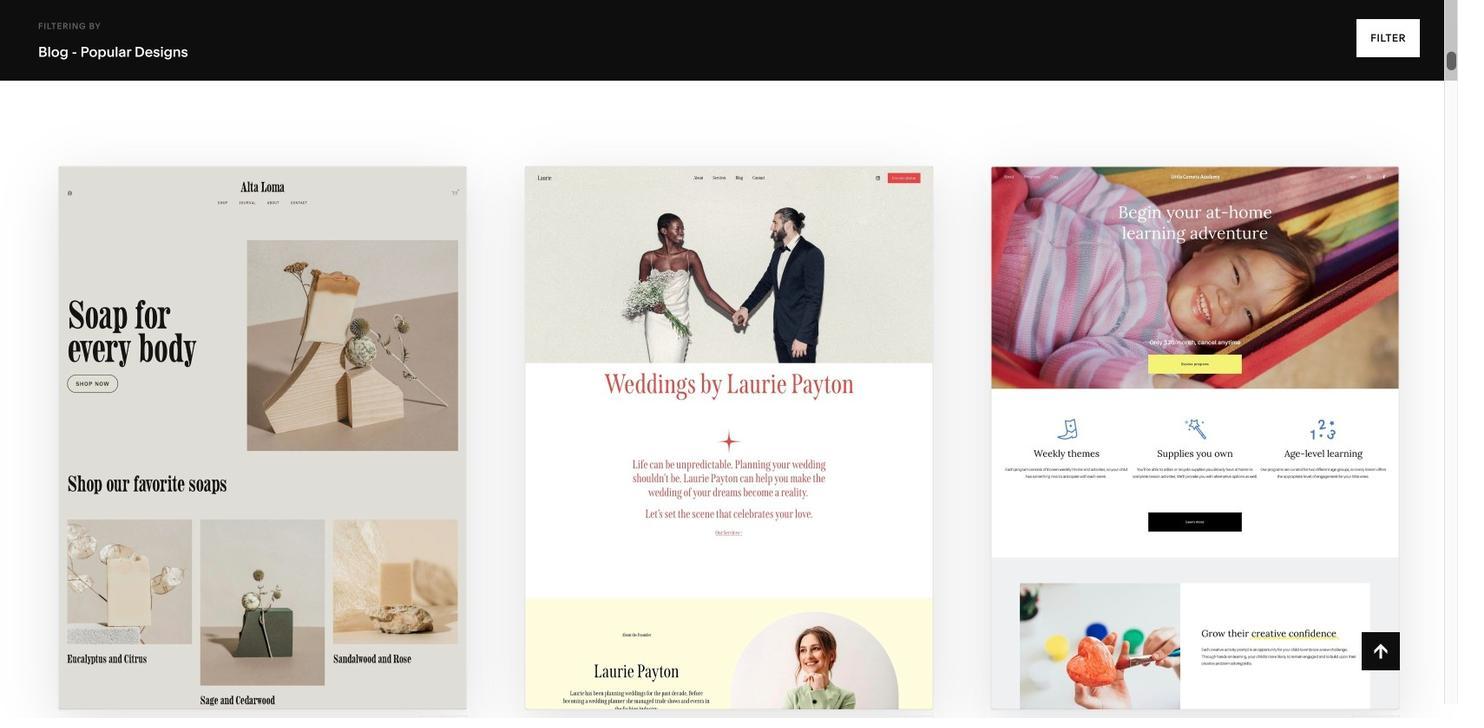 Task type: locate. For each thing, give the bounding box(es) containing it.
comet image
[[992, 167, 1399, 710]]



Task type: describe. For each thing, give the bounding box(es) containing it.
back to top image
[[1371, 642, 1390, 661]]

preview of building your own template image
[[729, 0, 1400, 80]]

laurie image
[[525, 167, 933, 710]]

altaloma image
[[59, 167, 466, 710]]



Task type: vqa. For each thing, say whether or not it's contained in the screenshot.
Preview of building your own template image
yes



